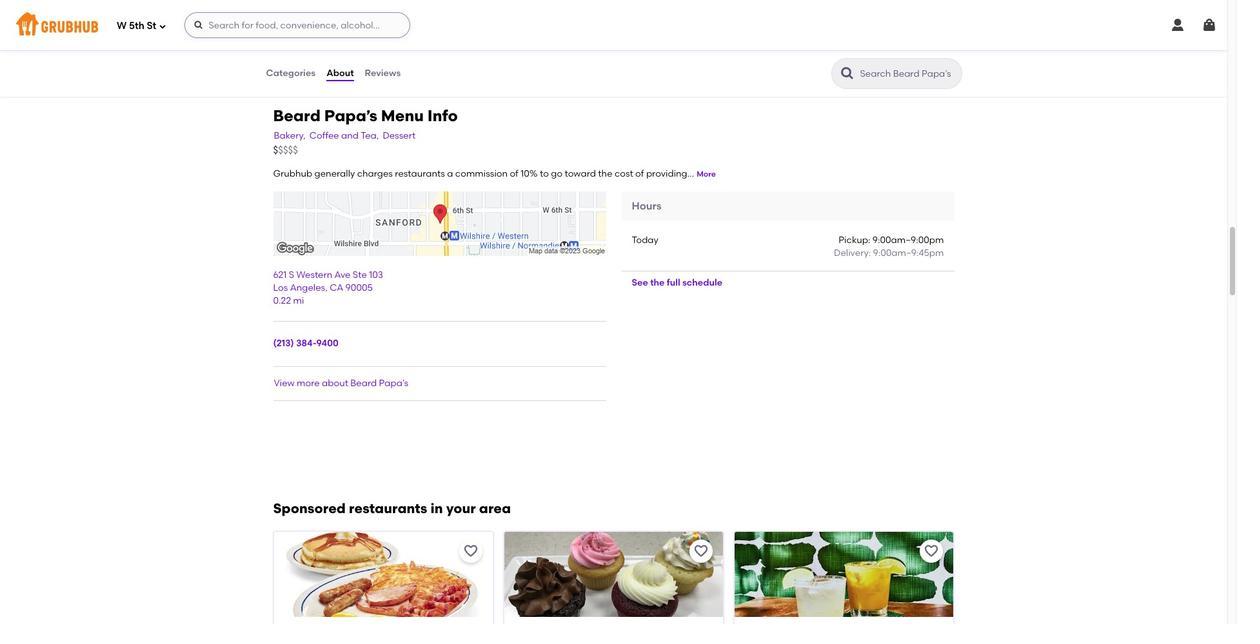 Task type: describe. For each thing, give the bounding box(es) containing it.
your
[[446, 501, 476, 517]]

more
[[697, 170, 716, 179]]

charges
[[357, 169, 393, 180]]

Search for food, convenience, alcohol... search field
[[185, 12, 411, 38]]

toward
[[565, 169, 596, 180]]

providing
[[646, 169, 688, 180]]

pickup: 9:00am–9:00pm delivery: 9:00am–9:45pm
[[834, 235, 944, 259]]

go
[[551, 169, 563, 180]]

little cakes kitchen logo image
[[504, 532, 723, 625]]

ste
[[353, 270, 367, 281]]

mi
[[293, 296, 304, 307]]

90005
[[346, 283, 373, 294]]

save this restaurant button for tacolicious logo
[[920, 540, 944, 563]]

los
[[273, 283, 288, 294]]

today
[[632, 235, 659, 246]]

(213) 384-9400
[[273, 338, 339, 349]]

coffee
[[310, 130, 339, 141]]

tacolicious logo image
[[735, 532, 954, 625]]

st
[[147, 20, 156, 31]]

about button
[[326, 50, 355, 97]]

9:00am–9:00pm
[[873, 235, 944, 246]]

1 horizontal spatial papa's
[[379, 378, 409, 389]]

info
[[428, 106, 458, 125]]

621 s western ave ste 103 los angeles , ca 90005 0.22 mi
[[273, 270, 383, 307]]

384-
[[296, 338, 317, 349]]

categories button
[[266, 50, 316, 97]]

ihop logo image
[[274, 532, 493, 625]]

save this restaurant image for tacolicious logo save this restaurant button
[[924, 544, 940, 559]]

dessert
[[383, 130, 416, 141]]

0 vertical spatial the
[[598, 169, 613, 180]]

0 horizontal spatial svg image
[[159, 22, 167, 30]]

more button
[[697, 169, 716, 180]]

hours
[[632, 200, 662, 212]]

1 horizontal spatial svg image
[[1170, 17, 1186, 33]]

$$$$$
[[273, 144, 298, 156]]

menu
[[381, 106, 424, 125]]

1 of from the left
[[510, 169, 519, 180]]

pickup:
[[839, 235, 871, 246]]

9400
[[316, 338, 339, 349]]

9:00am–9:45pm
[[873, 248, 944, 259]]

2 of from the left
[[636, 169, 644, 180]]

about
[[327, 68, 354, 79]]

see
[[632, 277, 648, 288]]

search icon image
[[840, 66, 855, 81]]

reviews
[[365, 68, 401, 79]]



Task type: vqa. For each thing, say whether or not it's contained in the screenshot.
charges
yes



Task type: locate. For each thing, give the bounding box(es) containing it.
reviews button
[[364, 50, 401, 97]]

commission
[[455, 169, 508, 180]]

categories
[[266, 68, 316, 79]]

western
[[296, 270, 332, 281]]

papa's up the and
[[324, 106, 377, 125]]

beard
[[273, 106, 321, 125], [351, 378, 377, 389]]

bakery, button
[[273, 129, 306, 144]]

0 horizontal spatial the
[[598, 169, 613, 180]]

bakery,
[[274, 130, 306, 141]]

coffee and tea, button
[[309, 129, 380, 144]]

to
[[540, 169, 549, 180]]

restaurants
[[395, 169, 445, 180], [349, 501, 427, 517]]

a
[[447, 169, 453, 180]]

generally
[[315, 169, 355, 180]]

bakery, coffee and tea, dessert
[[274, 130, 416, 141]]

10%
[[521, 169, 538, 180]]

schedule
[[683, 277, 723, 288]]

1 horizontal spatial of
[[636, 169, 644, 180]]

beard up bakery,
[[273, 106, 321, 125]]

0 vertical spatial papa's
[[324, 106, 377, 125]]

beard papa's menu info
[[273, 106, 458, 125]]

1 save this restaurant button from the left
[[459, 540, 483, 563]]

of
[[510, 169, 519, 180], [636, 169, 644, 180]]

0.22
[[273, 296, 291, 307]]

ave
[[335, 270, 351, 281]]

tea,
[[361, 130, 379, 141]]

2 save this restaurant button from the left
[[690, 540, 713, 563]]

in
[[431, 501, 443, 517]]

about
[[322, 378, 348, 389]]

grubhub
[[273, 169, 312, 180]]

1 horizontal spatial save this restaurant image
[[694, 544, 709, 559]]

sponsored restaurants in your area
[[273, 501, 511, 517]]

,
[[325, 283, 328, 294]]

full
[[667, 277, 680, 288]]

save this restaurant image
[[463, 544, 479, 559], [694, 544, 709, 559], [924, 544, 940, 559]]

svg image
[[194, 20, 204, 30]]

the inside button
[[650, 277, 665, 288]]

save this restaurant button
[[459, 540, 483, 563], [690, 540, 713, 563], [920, 540, 944, 563]]

0 horizontal spatial of
[[510, 169, 519, 180]]

save this restaurant image for save this restaurant button associated with little cakes kitchen logo
[[694, 544, 709, 559]]

(213) 384-9400 button
[[273, 338, 339, 351]]

2 horizontal spatial save this restaurant button
[[920, 540, 944, 563]]

0 horizontal spatial papa's
[[324, 106, 377, 125]]

2 horizontal spatial save this restaurant image
[[924, 544, 940, 559]]

view
[[274, 378, 295, 389]]

0 horizontal spatial save this restaurant button
[[459, 540, 483, 563]]

of right cost
[[636, 169, 644, 180]]

3 save this restaurant button from the left
[[920, 540, 944, 563]]

1 horizontal spatial beard
[[351, 378, 377, 389]]

1 vertical spatial papa's
[[379, 378, 409, 389]]

1 vertical spatial beard
[[351, 378, 377, 389]]

save this restaurant button for "ihop logo" at the bottom of the page
[[459, 540, 483, 563]]

see the full schedule
[[632, 277, 723, 288]]

Search Beard Papa's search field
[[859, 68, 958, 80]]

angeles
[[290, 283, 325, 294]]

restaurants left 'a'
[[395, 169, 445, 180]]

the left full
[[650, 277, 665, 288]]

and
[[341, 130, 359, 141]]

the left cost
[[598, 169, 613, 180]]

...
[[688, 169, 694, 180]]

beard right about
[[351, 378, 377, 389]]

see the full schedule button
[[622, 271, 733, 295]]

$
[[273, 144, 278, 156]]

papa's right about
[[379, 378, 409, 389]]

0 horizontal spatial save this restaurant image
[[463, 544, 479, 559]]

5th
[[129, 20, 144, 31]]

0 vertical spatial beard
[[273, 106, 321, 125]]

3 save this restaurant image from the left
[[924, 544, 940, 559]]

2 save this restaurant image from the left
[[694, 544, 709, 559]]

sponsored
[[273, 501, 346, 517]]

1 save this restaurant image from the left
[[463, 544, 479, 559]]

papa's
[[324, 106, 377, 125], [379, 378, 409, 389]]

view more about beard papa's
[[274, 378, 409, 389]]

103
[[369, 270, 383, 281]]

621
[[273, 270, 287, 281]]

more
[[297, 378, 320, 389]]

restaurants left the in
[[349, 501, 427, 517]]

1 horizontal spatial the
[[650, 277, 665, 288]]

area
[[479, 501, 511, 517]]

of left 10%
[[510, 169, 519, 180]]

s
[[289, 270, 294, 281]]

the
[[598, 169, 613, 180], [650, 277, 665, 288]]

2 horizontal spatial svg image
[[1202, 17, 1217, 33]]

ca
[[330, 283, 343, 294]]

save this restaurant button for little cakes kitchen logo
[[690, 540, 713, 563]]

delivery:
[[834, 248, 871, 259]]

0 vertical spatial restaurants
[[395, 169, 445, 180]]

1 vertical spatial restaurants
[[349, 501, 427, 517]]

(213)
[[273, 338, 294, 349]]

dessert button
[[382, 129, 416, 144]]

svg image
[[1170, 17, 1186, 33], [1202, 17, 1217, 33], [159, 22, 167, 30]]

0 horizontal spatial beard
[[273, 106, 321, 125]]

w 5th st
[[117, 20, 156, 31]]

main navigation navigation
[[0, 0, 1228, 50]]

1 vertical spatial the
[[650, 277, 665, 288]]

w
[[117, 20, 127, 31]]

grubhub generally charges restaurants a commission of 10% to go toward the cost of providing ... more
[[273, 169, 716, 180]]

save this restaurant image for "ihop logo" at the bottom of the page's save this restaurant button
[[463, 544, 479, 559]]

cost
[[615, 169, 633, 180]]

1 horizontal spatial save this restaurant button
[[690, 540, 713, 563]]



